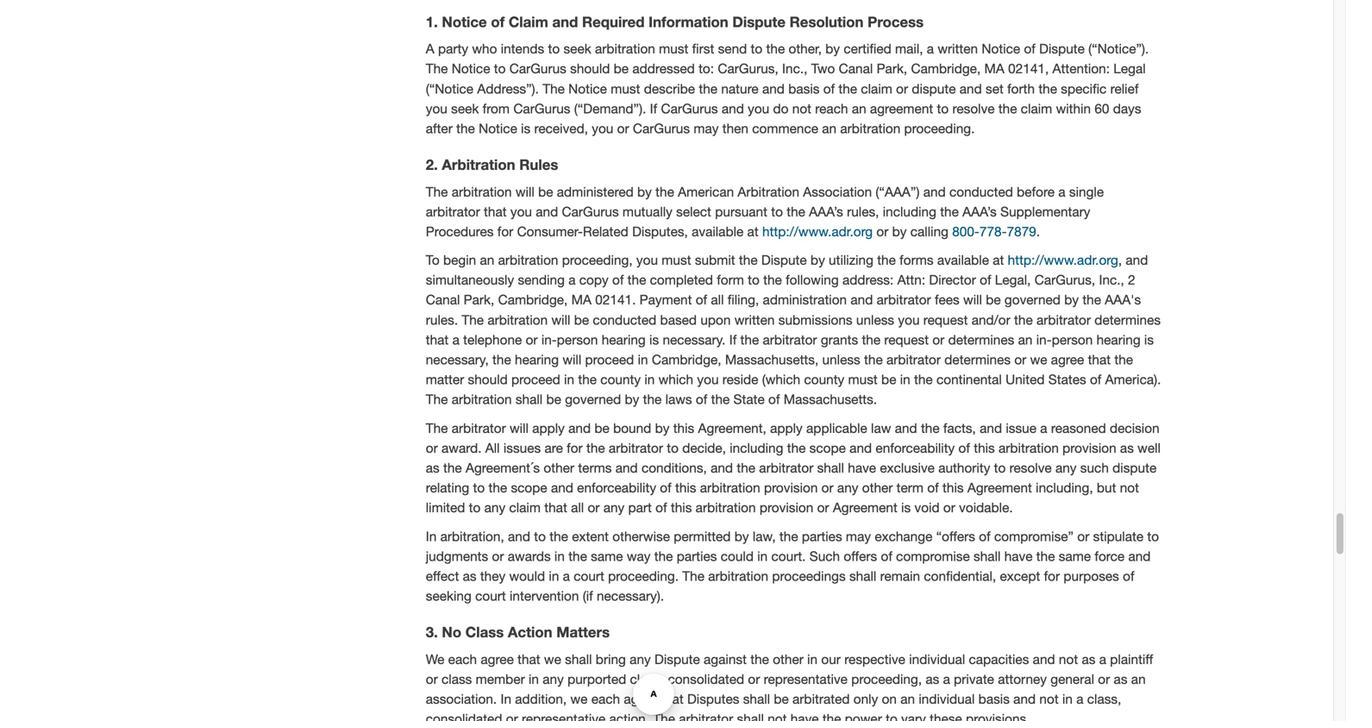 Task type: locate. For each thing, give the bounding box(es) containing it.
this
[[673, 420, 695, 436], [974, 440, 995, 456], [675, 480, 697, 496], [943, 480, 964, 496], [671, 500, 692, 516]]

to up "arbitration,"
[[469, 500, 481, 516]]

claim inside "the arbitrator will apply and be bound by this agreement, apply applicable law and the facts, and issue a reasoned decision or award. all issues are for the arbitrator to decide, including the scope and enforceability of this arbitration provision as well as the agreement´s other terms and conditions, and the arbitrator shall have exclusive authority to resolve any such dispute relating to the scope and enforceability of this arbitration provision or any other term of this agreement including, but not limited to any claim that all or any part of this arbitration provision or agreement is void or voidable."
[[509, 500, 541, 516]]

you down attn:
[[898, 312, 920, 328]]

1 vertical spatial arbitration
[[738, 184, 800, 199]]

parties down permitted
[[677, 548, 717, 564]]

0 vertical spatial may
[[694, 121, 719, 136]]

submissions
[[779, 312, 853, 328]]

1 horizontal spatial for
[[567, 440, 583, 456]]

1 person from the left
[[557, 332, 598, 348]]

of
[[491, 13, 505, 30], [1024, 41, 1036, 57], [824, 81, 835, 96], [612, 272, 624, 288], [980, 272, 992, 288], [696, 292, 707, 308], [1090, 372, 1102, 387], [696, 392, 708, 407], [769, 392, 780, 407], [959, 440, 970, 456], [660, 480, 672, 496], [928, 480, 939, 496], [656, 500, 667, 516], [979, 529, 991, 544], [881, 548, 893, 564], [1123, 568, 1135, 584]]

arbitrator inside 'the arbitration will be administered by the american arbitration association ("aaa") and conducted before a single arbitrator that you and cargurus mutually select pursuant to the aaa's rules, including the aaa's supplementary procedures for consumer-related disputes, available at'
[[426, 204, 480, 219]]

claim
[[861, 81, 893, 96], [1021, 101, 1053, 116], [509, 500, 541, 516]]

hearing down telephone
[[515, 352, 559, 367]]

0 vertical spatial proceeding,
[[562, 252, 633, 268]]

including
[[883, 204, 937, 219], [730, 440, 784, 456]]

seeking
[[426, 588, 472, 604]]

0 vertical spatial each
[[448, 652, 477, 667]]

canal
[[839, 61, 873, 77], [426, 292, 460, 308]]

relief
[[1111, 81, 1139, 96]]

cambridge,
[[911, 61, 981, 77], [498, 292, 568, 308], [652, 352, 722, 367]]

that up "america)." in the bottom right of the page
[[1088, 352, 1111, 367]]

0 vertical spatial canal
[[839, 61, 873, 77]]

award.
[[442, 440, 482, 456]]

1 horizontal spatial apply
[[770, 420, 803, 436]]

same
[[591, 548, 623, 564], [1059, 548, 1091, 564]]

0 vertical spatial at
[[747, 224, 759, 239]]

2 horizontal spatial have
[[1005, 548, 1033, 564]]

we
[[426, 652, 445, 667]]

should up "("demand")."
[[570, 61, 610, 77]]

if inside a party who intends to seek arbitration must first send to the other, by certified mail, a written notice of dispute ("notice"). the notice to cargurus should be addressed to: cargurus, inc., two canal park, cambridge, ma 02141, attention: legal ("notice address"). the notice must describe the nature and basis of the claim or dispute and set forth the specific relief you seek from cargurus ("demand"). if cargurus and you do not reach an agreement to resolve the claim within 60 days after the notice is received, you or cargurus may then commence an arbitration proceeding.
[[650, 101, 657, 116]]

laws
[[666, 392, 692, 407]]

may inside in arbitration, and to the extent otherwise permitted by law, the parties may exchange "offers of compromise" or stipulate to judgments or awards in the same way the parties could in court. such offers of compromise shall have the same force and effect as they would in a court proceeding. the arbitration proceedings shall remain confidential, except for purposes of seeking court intervention (if necessary).
[[846, 529, 871, 544]]

if for ("demand").
[[650, 101, 657, 116]]

proceeding. inside in arbitration, and to the extent otherwise permitted by law, the parties may exchange "offers of compromise" or stipulate to judgments or awards in the same way the parties could in court. such offers of compromise shall have the same force and effect as they would in a court proceeding. the arbitration proceedings shall remain confidential, except for purposes of seeking court intervention (if necessary).
[[608, 568, 679, 584]]

and up awards
[[508, 529, 530, 544]]

0 vertical spatial representative
[[764, 671, 848, 687]]

that up awards
[[545, 500, 567, 516]]

same up purposes
[[1059, 548, 1091, 564]]

0 vertical spatial proceeding.
[[904, 121, 975, 136]]

not inside a party who intends to seek arbitration must first send to the other, by certified mail, a written notice of dispute ("notice"). the notice to cargurus should be addressed to: cargurus, inc., two canal park, cambridge, ma 02141, attention: legal ("notice address"). the notice must describe the nature and basis of the claim or dispute and set forth the specific relief you seek from cargurus ("demand"). if cargurus and you do not reach an agreement to resolve the claim within 60 days after the notice is received, you or cargurus may then commence an arbitration proceeding.
[[793, 101, 812, 116]]

http://www.adr.org link up utilizing
[[763, 224, 873, 239]]

who
[[472, 41, 497, 57]]

0 horizontal spatial http://www.adr.org link
[[763, 224, 873, 239]]

60
[[1095, 101, 1110, 116]]

if inside ', and simultaneously sending a copy of the completed form to the following address: attn: director of legal, cargurus, inc., 2 canal park, cambridge, ma 02141. payment of all filing, administration and arbitrator fees will be governed by the aaa's rules. the arbitration will be conducted based upon written submissions unless you request and/or the arbitrator determines that a telephone or in-person hearing is necessary. if the arbitrator grants the request or determines an in-person hearing is necessary, the hearing will proceed in cambridge, massachusetts, unless the arbitrator determines or we agree that the matter should proceed in the county in which you reside (which county must be in the continental united states of america). the arbitration shall be governed by the laws of the state of massachusetts.'
[[730, 332, 737, 348]]

the down "2."
[[426, 184, 448, 199]]

is inside a party who intends to seek arbitration must first send to the other, by certified mail, a written notice of dispute ("notice"). the notice to cargurus should be addressed to: cargurus, inc., two canal park, cambridge, ma 02141, attention: legal ("notice address"). the notice must describe the nature and basis of the claim or dispute and set forth the specific relief you seek from cargurus ("demand"). if cargurus and you do not reach an agreement to resolve the claim within 60 days after the notice is received, you or cargurus may then commence an arbitration proceeding.
[[521, 121, 531, 136]]

cargurus, inside ', and simultaneously sending a copy of the completed form to the following address: attn: director of legal, cargurus, inc., 2 canal park, cambridge, ma 02141. payment of all filing, administration and arbitrator fees will be governed by the aaa's rules. the arbitration will be conducted based upon written submissions unless you request and/or the arbitrator determines that a telephone or in-person hearing is necessary. if the arbitrator grants the request or determines an in-person hearing is necessary, the hearing will proceed in cambridge, massachusetts, unless the arbitrator determines or we agree that the matter should proceed in the county in which you reside (which county must be in the continental united states of america). the arbitration shall be governed by the laws of the state of massachusetts.'
[[1035, 272, 1096, 288]]

completed
[[650, 272, 713, 288]]

cargurus,
[[718, 61, 779, 77], [1035, 272, 1096, 288]]

1 vertical spatial unless
[[823, 352, 861, 367]]

may
[[694, 121, 719, 136], [846, 529, 871, 544]]

resolve down set
[[953, 101, 995, 116]]

1 horizontal spatial claim
[[861, 81, 893, 96]]

2 vertical spatial have
[[791, 711, 819, 721]]

1 horizontal spatial canal
[[839, 61, 873, 77]]

canal down the certified
[[839, 61, 873, 77]]

0 horizontal spatial in
[[426, 529, 437, 544]]

0 vertical spatial in
[[426, 529, 437, 544]]

you up after
[[426, 101, 448, 116]]

1 vertical spatial basis
[[979, 691, 1010, 707]]

1 vertical spatial other
[[862, 480, 893, 496]]

consolidated up disputes
[[668, 671, 745, 687]]

2 in- from the left
[[1037, 332, 1052, 348]]

otherwise
[[613, 529, 670, 544]]

1 vertical spatial canal
[[426, 292, 460, 308]]

agree up states
[[1051, 352, 1085, 367]]

apply up are
[[532, 420, 565, 436]]

an inside ', and simultaneously sending a copy of the completed form to the following address: attn: director of legal, cargurus, inc., 2 canal park, cambridge, ma 02141. payment of all filing, administration and arbitrator fees will be governed by the aaa's rules. the arbitration will be conducted based upon written submissions unless you request and/or the arbitrator determines that a telephone or in-person hearing is necessary. if the arbitrator grants the request or determines an in-person hearing is necessary, the hearing will proceed in cambridge, massachusetts, unless the arbitrator determines or we agree that the matter should proceed in the county in which you reside (which county must be in the continental united states of america). the arbitration shall be governed by the laws of the state of massachusetts.'
[[1018, 332, 1033, 348]]

legal,
[[995, 272, 1031, 288]]

and right claim
[[552, 13, 578, 30]]

apply
[[532, 420, 565, 436], [770, 420, 803, 436]]

set
[[986, 81, 1004, 96]]

0 horizontal spatial other
[[544, 460, 575, 476]]

and down stipulate
[[1129, 548, 1151, 564]]

arbitration inside 'the arbitration will be administered by the american arbitration association ("aaa") and conducted before a single arbitrator that you and cargurus mutually select pursuant to the aaa's rules, including the aaa's supplementary procedures for consumer-related disputes, available at'
[[738, 184, 800, 199]]

by inside a party who intends to seek arbitration must first send to the other, by certified mail, a written notice of dispute ("notice"). the notice to cargurus should be addressed to: cargurus, inc., two canal park, cambridge, ma 02141, attention: legal ("notice address"). the notice must describe the nature and basis of the claim or dispute and set forth the specific relief you seek from cargurus ("demand"). if cargurus and you do not reach an agreement to resolve the claim within 60 days after the notice is received, you or cargurus may then commence an arbitration proceeding.
[[826, 41, 840, 57]]

is left the received,
[[521, 121, 531, 136]]

1 horizontal spatial at
[[993, 252, 1004, 268]]

http://www.adr.org link for or by calling
[[763, 224, 873, 239]]

0 vertical spatial cambridge,
[[911, 61, 981, 77]]

02141.
[[595, 292, 636, 308]]

of down (which
[[769, 392, 780, 407]]

arbitration down could
[[708, 568, 769, 584]]

1 vertical spatial proceeding,
[[852, 671, 922, 687]]

notice down who
[[452, 61, 490, 77]]

0 vertical spatial claim
[[861, 81, 893, 96]]

if down upon
[[730, 332, 737, 348]]

certified
[[844, 41, 892, 57]]

1 aaa's from the left
[[809, 204, 843, 219]]

written inside a party who intends to seek arbitration must first send to the other, by certified mail, a written notice of dispute ("notice"). the notice to cargurus should be addressed to: cargurus, inc., two canal park, cambridge, ma 02141, attention: legal ("notice address"). the notice must describe the nature and basis of the claim or dispute and set forth the specific relief you seek from cargurus ("demand"). if cargurus and you do not reach an agreement to resolve the claim within 60 days after the notice is received, you or cargurus may then commence an arbitration proceeding.
[[938, 41, 978, 57]]

other left term
[[862, 480, 893, 496]]

addressed
[[633, 61, 695, 77]]

following
[[786, 272, 839, 288]]

1 vertical spatial ma
[[572, 292, 592, 308]]

of up 02141, at the top right
[[1024, 41, 1036, 57]]

agree up member
[[481, 652, 514, 667]]

written inside ', and simultaneously sending a copy of the completed form to the following address: attn: director of legal, cargurus, inc., 2 canal park, cambridge, ma 02141. payment of all filing, administration and arbitrator fees will be governed by the aaa's rules. the arbitration will be conducted based upon written submissions unless you request and/or the arbitrator determines that a telephone or in-person hearing is necessary. if the arbitrator grants the request or determines an in-person hearing is necessary, the hearing will proceed in cambridge, massachusetts, unless the arbitrator determines or we agree that the matter should proceed in the county in which you reside (which county must be in the continental united states of america). the arbitration shall be governed by the laws of the state of massachusetts.'
[[735, 312, 775, 328]]

1 horizontal spatial in-
[[1037, 332, 1052, 348]]

of right 'part'
[[656, 500, 667, 516]]

shall
[[516, 392, 543, 407], [817, 460, 844, 476], [974, 548, 1001, 564], [850, 568, 877, 584], [565, 652, 592, 667], [743, 691, 770, 707], [737, 711, 764, 721]]

1 vertical spatial agree
[[481, 652, 514, 667]]

1 vertical spatial in
[[501, 691, 512, 707]]

1 vertical spatial dispute
[[1113, 460, 1157, 476]]

inc.,
[[782, 61, 808, 77], [1099, 272, 1125, 288]]

0 vertical spatial all
[[711, 292, 724, 308]]

1 vertical spatial if
[[730, 332, 737, 348]]

the down association
[[787, 204, 806, 219]]

we inside ', and simultaneously sending a copy of the completed form to the following address: attn: director of legal, cargurus, inc., 2 canal park, cambridge, ma 02141. payment of all filing, administration and arbitrator fees will be governed by the aaa's rules. the arbitration will be conducted based upon written submissions unless you request and/or the arbitrator determines that a telephone or in-person hearing is necessary. if the arbitrator grants the request or determines an in-person hearing is necessary, the hearing will proceed in cambridge, massachusetts, unless the arbitrator determines or we agree that the matter should proceed in the county in which you reside (which county must be in the continental united states of america). the arbitration shall be governed by the laws of the state of massachusetts.'
[[1030, 352, 1048, 367]]

submit
[[695, 252, 735, 268]]

1 same from the left
[[591, 548, 623, 564]]

upon
[[701, 312, 731, 328]]

1 vertical spatial http://www.adr.org
[[1008, 252, 1119, 268]]

conducted down 02141.
[[593, 312, 657, 328]]

http://www.adr.org link
[[763, 224, 873, 239], [1008, 252, 1119, 268]]

proceeding, inside the we each agree that we shall bring any dispute against the other in our respective individual capacities and not as a plaintiff or class member in any purported class, consolidated or representative proceeding, as a private attorney general or as an association. in addition, we each agree that disputes shall be arbitrated only on an individual basis and not in a class, consolidated or representative action. the arbitrator shall not have the power to vary these provisions.
[[852, 671, 922, 687]]

in arbitration, and to the extent otherwise permitted by law, the parties may exchange "offers of compromise" or stipulate to judgments or awards in the same way the parties could in court. such offers of compromise shall have the same force and effect as they would in a court proceeding. the arbitration proceedings shall remain confidential, except for purposes of seeking court intervention (if necessary).
[[426, 529, 1159, 604]]

remain
[[880, 568, 921, 584]]

aaa's
[[809, 204, 843, 219], [963, 204, 997, 219]]

at inside 'the arbitration will be administered by the american arbitration association ("aaa") and conducted before a single arbitrator that you and cargurus mutually select pursuant to the aaa's rules, including the aaa's supplementary procedures for consumer-related disputes, available at'
[[747, 224, 759, 239]]

0 horizontal spatial ma
[[572, 292, 592, 308]]

inc., down other,
[[782, 61, 808, 77]]

http://www.adr.org link down .
[[1008, 252, 1119, 268]]

0 horizontal spatial county
[[601, 372, 641, 387]]

0 vertical spatial parties
[[802, 529, 842, 544]]

proceed down 02141.
[[585, 352, 634, 367]]

person up states
[[1052, 332, 1093, 348]]

aaa's
[[1105, 292, 1141, 308]]

0 horizontal spatial inc.,
[[782, 61, 808, 77]]

you down "("demand")."
[[592, 121, 614, 136]]

necessary.
[[663, 332, 726, 348]]

1 vertical spatial cambridge,
[[498, 292, 568, 308]]

1 horizontal spatial may
[[846, 529, 871, 544]]

to up filing,
[[748, 272, 760, 288]]

american
[[678, 184, 734, 199]]

1 horizontal spatial same
[[1059, 548, 1091, 564]]

same down extent
[[591, 548, 623, 564]]

1 vertical spatial may
[[846, 529, 871, 544]]

1 vertical spatial each
[[591, 691, 620, 707]]

for right except
[[1044, 568, 1060, 584]]

by up following
[[811, 252, 825, 268]]

ma up set
[[985, 61, 1005, 77]]

0 vertical spatial governed
[[1005, 292, 1061, 308]]

will
[[516, 184, 535, 199], [964, 292, 982, 308], [552, 312, 571, 328], [563, 352, 582, 367], [510, 420, 529, 436]]

each
[[448, 652, 477, 667], [591, 691, 620, 707]]

1 vertical spatial http://www.adr.org link
[[1008, 252, 1119, 268]]

1 horizontal spatial proceeding.
[[904, 121, 975, 136]]

1 vertical spatial including
[[730, 440, 784, 456]]

0 horizontal spatial we
[[544, 652, 561, 667]]

cargurus inside 'the arbitration will be administered by the american arbitration association ("aaa") and conducted before a single arbitrator that you and cargurus mutually select pursuant to the aaa's rules, including the aaa's supplementary procedures for consumer-related disputes, available at'
[[562, 204, 619, 219]]

we up 'united'
[[1030, 352, 1048, 367]]

vary
[[902, 711, 926, 721]]

this down 'conditions,'
[[675, 480, 697, 496]]

the inside in arbitration, and to the extent otherwise permitted by law, the parties may exchange "offers of compromise" or stipulate to judgments or awards in the same way the parties could in court. such offers of compromise shall have the same force and effect as they would in a court proceeding. the arbitration proceedings shall remain confidential, except for purposes of seeking court intervention (if necessary).
[[683, 568, 705, 584]]

ma
[[985, 61, 1005, 77], [572, 292, 592, 308]]

0 horizontal spatial have
[[791, 711, 819, 721]]

1 vertical spatial inc.,
[[1099, 272, 1125, 288]]

to:
[[699, 61, 714, 77]]

the down extent
[[569, 548, 587, 564]]

0 vertical spatial park,
[[877, 61, 908, 77]]

representative down the addition,
[[522, 711, 606, 721]]

including up http://www.adr.org or by calling 800-778-7879 .
[[883, 204, 937, 219]]

conducted inside 'the arbitration will be administered by the american arbitration association ("aaa") and conducted before a single arbitrator that you and cargurus mutually select pursuant to the aaa's rules, including the aaa's supplementary procedures for consumer-related disputes, available at'
[[950, 184, 1013, 199]]

law,
[[753, 529, 776, 544]]

basis down two
[[789, 81, 820, 96]]

will down copy
[[563, 352, 582, 367]]

hearing down 02141.
[[602, 332, 646, 348]]

0 horizontal spatial apply
[[532, 420, 565, 436]]

1 vertical spatial should
[[468, 372, 508, 387]]

1 vertical spatial individual
[[919, 691, 975, 707]]

0 horizontal spatial canal
[[426, 292, 460, 308]]

2 apply from the left
[[770, 420, 803, 436]]

fees
[[935, 292, 960, 308]]

the up the received,
[[543, 81, 565, 96]]

be left bound
[[595, 420, 610, 436]]

2 vertical spatial we
[[571, 691, 588, 707]]

process
[[868, 13, 924, 30]]

all inside "the arbitrator will apply and be bound by this agreement, apply applicable law and the facts, and issue a reasoned decision or award. all issues are for the arbitrator to decide, including the scope and enforceability of this arbitration provision as well as the agreement´s other terms and conditions, and the arbitrator shall have exclusive authority to resolve any such dispute relating to the scope and enforceability of this arbitration provision or any other term of this agreement including, but not limited to any claim that all or any part of this arbitration provision or agreement is void or voidable."
[[571, 500, 584, 516]]

basis inside a party who intends to seek arbitration must first send to the other, by certified mail, a written notice of dispute ("notice"). the notice to cargurus should be addressed to: cargurus, inc., two canal park, cambridge, ma 02141, attention: legal ("notice address"). the notice must describe the nature and basis of the claim or dispute and set forth the specific relief you seek from cargurus ("demand"). if cargurus and you do not reach an agreement to resolve the claim within 60 days after the notice is received, you or cargurus may then commence an arbitration proceeding.
[[789, 81, 820, 96]]

http://www.adr.org or by calling 800-778-7879 .
[[763, 224, 1040, 239]]

reach
[[815, 101, 848, 116]]

2 vertical spatial for
[[1044, 568, 1060, 584]]

other inside the we each agree that we shall bring any dispute against the other in our respective individual capacities and not as a plaintiff or class member in any purported class, consolidated or representative proceeding, as a private attorney general or as an association. in addition, we each agree that disputes shall be arbitrated only on an individual basis and not in a class, consolidated or representative action. the arbitrator shall not have the power to vary these provisions.
[[773, 652, 804, 667]]

canal inside ', and simultaneously sending a copy of the completed form to the following address: attn: director of legal, cargurus, inc., 2 canal park, cambridge, ma 02141. payment of all filing, administration and arbitrator fees will be governed by the aaa's rules. the arbitration will be conducted based upon written submissions unless you request and/or the arbitrator determines that a telephone or in-person hearing is necessary. if the arbitrator grants the request or determines an in-person hearing is necessary, the hearing will proceed in cambridge, massachusetts, unless the arbitrator determines or we agree that the matter should proceed in the county in which you reside (which county must be in the continental united states of america). the arbitration shall be governed by the laws of the state of massachusetts.'
[[426, 292, 460, 308]]

the up mutually
[[656, 184, 674, 199]]

inc., inside a party who intends to seek arbitration must first send to the other, by certified mail, a written notice of dispute ("notice"). the notice to cargurus should be addressed to: cargurus, inc., two canal park, cambridge, ma 02141, attention: legal ("notice address"). the notice must describe the nature and basis of the claim or dispute and set forth the specific relief you seek from cargurus ("demand"). if cargurus and you do not reach an agreement to resolve the claim within 60 days after the notice is received, you or cargurus may then commence an arbitration proceeding.
[[782, 61, 808, 77]]

seek down ("notice
[[451, 101, 479, 116]]

that up procedures
[[484, 204, 507, 219]]

including,
[[1036, 480, 1093, 496]]

a right the issue
[[1041, 420, 1048, 436]]

nature
[[721, 81, 759, 96]]

1 horizontal spatial if
[[730, 332, 737, 348]]

("notice
[[426, 81, 474, 96]]

1 horizontal spatial resolve
[[1010, 460, 1052, 476]]

the down to:
[[699, 81, 718, 96]]

this up decide,
[[673, 420, 695, 436]]

0 horizontal spatial including
[[730, 440, 784, 456]]

0 horizontal spatial if
[[650, 101, 657, 116]]

request down attn:
[[885, 332, 929, 348]]

dispute inside a party who intends to seek arbitration must first send to the other, by certified mail, a written notice of dispute ("notice"). the notice to cargurus should be addressed to: cargurus, inc., two canal park, cambridge, ma 02141, attention: legal ("notice address"). the notice must describe the nature and basis of the claim or dispute and set forth the specific relief you seek from cargurus ("demand"). if cargurus and you do not reach an agreement to resolve the claim within 60 days after the notice is received, you or cargurus may then commence an arbitration proceeding.
[[1040, 41, 1085, 57]]

class, down general
[[1088, 691, 1122, 707]]

an down plaintiff
[[1132, 671, 1146, 687]]

dispute inside a party who intends to seek arbitration must first send to the other, by certified mail, a written notice of dispute ("notice"). the notice to cargurus should be addressed to: cargurus, inc., two canal park, cambridge, ma 02141, attention: legal ("notice address"). the notice must describe the nature and basis of the claim or dispute and set forth the specific relief you seek from cargurus ("demand"). if cargurus and you do not reach an agreement to resolve the claim within 60 days after the notice is received, you or cargurus may then commence an arbitration proceeding.
[[912, 81, 956, 96]]

decide,
[[682, 440, 726, 456]]

will inside 'the arbitration will be administered by the american arbitration association ("aaa") and conducted before a single arbitrator that you and cargurus mutually select pursuant to the aaa's rules, including the aaa's supplementary procedures for consumer-related disputes, available at'
[[516, 184, 535, 199]]

1 horizontal spatial arbitration
[[738, 184, 800, 199]]

of down 'conditions,'
[[660, 480, 672, 496]]

1 vertical spatial parties
[[677, 548, 717, 564]]

and
[[552, 13, 578, 30], [763, 81, 785, 96], [960, 81, 982, 96], [722, 101, 744, 116], [924, 184, 946, 199], [536, 204, 558, 219], [1126, 252, 1148, 268], [851, 292, 873, 308], [569, 420, 591, 436], [895, 420, 918, 436], [980, 420, 1002, 436], [850, 440, 872, 456], [616, 460, 638, 476], [711, 460, 733, 476], [551, 480, 574, 496], [508, 529, 530, 544], [1129, 548, 1151, 564], [1033, 652, 1056, 667], [1014, 691, 1036, 707]]

the
[[766, 41, 785, 57], [699, 81, 718, 96], [839, 81, 858, 96], [1039, 81, 1058, 96], [999, 101, 1017, 116], [456, 121, 475, 136], [656, 184, 674, 199], [787, 204, 806, 219], [940, 204, 959, 219], [739, 252, 758, 268], [877, 252, 896, 268], [628, 272, 646, 288], [764, 272, 782, 288], [1083, 292, 1102, 308], [1014, 312, 1033, 328], [741, 332, 759, 348], [862, 332, 881, 348], [493, 352, 511, 367], [864, 352, 883, 367], [1115, 352, 1134, 367], [578, 372, 597, 387], [914, 372, 933, 387], [643, 392, 662, 407], [711, 392, 730, 407], [921, 420, 940, 436], [587, 440, 605, 456], [787, 440, 806, 456], [443, 460, 462, 476], [737, 460, 756, 476], [489, 480, 507, 496], [550, 529, 568, 544], [780, 529, 798, 544], [569, 548, 587, 564], [654, 548, 673, 564], [1037, 548, 1055, 564], [751, 652, 769, 667], [823, 711, 841, 721]]

relating
[[426, 480, 469, 496]]

must up massachusetts. at the bottom
[[848, 372, 878, 387]]

you inside 'the arbitration will be administered by the american arbitration association ("aaa") and conducted before a single arbitrator that you and cargurus mutually select pursuant to the aaa's rules, including the aaa's supplementary procedures for consumer-related disputes, available at'
[[511, 204, 532, 219]]

available
[[692, 224, 744, 239], [938, 252, 989, 268]]

cargurus
[[510, 61, 567, 77], [514, 101, 571, 116], [661, 101, 718, 116], [633, 121, 690, 136], [562, 204, 619, 219]]

0 vertical spatial available
[[692, 224, 744, 239]]

related
[[583, 224, 629, 239]]

including inside 'the arbitration will be administered by the american arbitration association ("aaa") and conducted before a single arbitrator that you and cargurus mutually select pursuant to the aaa's rules, including the aaa's supplementary procedures for consumer-related disputes, available at'
[[883, 204, 937, 219]]

1 vertical spatial park,
[[464, 292, 495, 308]]

for inside "the arbitrator will apply and be bound by this agreement, apply applicable law and the facts, and issue a reasoned decision or award. all issues are for the arbitrator to decide, including the scope and enforceability of this arbitration provision as well as the agreement´s other terms and conditions, and the arbitrator shall have exclusive authority to resolve any such dispute relating to the scope and enforceability of this arbitration provision or any other term of this agreement including, but not limited to any claim that all or any part of this arbitration provision or agreement is void or voidable."
[[567, 440, 583, 456]]

for left consumer-
[[498, 224, 514, 239]]

information
[[649, 13, 729, 30]]

the down arbitrated
[[823, 711, 841, 721]]

including inside "the arbitrator will apply and be bound by this agreement, apply applicable law and the facts, and issue a reasoned decision or award. all issues are for the arbitrator to decide, including the scope and enforceability of this arbitration provision as well as the agreement´s other terms and conditions, and the arbitrator shall have exclusive authority to resolve any such dispute relating to the scope and enforceability of this arbitration provision or any other term of this agreement including, but not limited to any claim that all or any part of this arbitration provision or agreement is void or voidable."
[[730, 440, 784, 456]]

should
[[570, 61, 610, 77], [468, 372, 508, 387]]

class, up "action."
[[630, 671, 664, 687]]

the right and/or
[[1014, 312, 1033, 328]]

reside
[[723, 372, 759, 387]]

cambridge, inside a party who intends to seek arbitration must first send to the other, by certified mail, a written notice of dispute ("notice"). the notice to cargurus should be addressed to: cargurus, inc., two canal park, cambridge, ma 02141, attention: legal ("notice address"). the notice must describe the nature and basis of the claim or dispute and set forth the specific relief you seek from cargurus ("demand"). if cargurus and you do not reach an agreement to resolve the claim within 60 days after the notice is received, you or cargurus may then commence an arbitration proceeding.
[[911, 61, 981, 77]]

1 horizontal spatial written
[[938, 41, 978, 57]]

0 horizontal spatial basis
[[789, 81, 820, 96]]

have down law
[[848, 460, 876, 476]]

0 vertical spatial should
[[570, 61, 610, 77]]

and up attorney
[[1033, 652, 1056, 667]]

1 vertical spatial resolve
[[1010, 460, 1052, 476]]

attorney
[[998, 671, 1047, 687]]

any up the addition,
[[543, 671, 564, 687]]

that inside "the arbitrator will apply and be bound by this agreement, apply applicable law and the facts, and issue a reasoned decision or award. all issues are for the arbitrator to decide, including the scope and enforceability of this arbitration provision as well as the agreement´s other terms and conditions, and the arbitrator shall have exclusive authority to resolve any such dispute relating to the scope and enforceability of this arbitration provision or any other term of this agreement including, but not limited to any claim that all or any part of this arbitration provision or agreement is void or voidable."
[[545, 500, 567, 516]]

resolve inside a party who intends to seek arbitration must first send to the other, by certified mail, a written notice of dispute ("notice"). the notice to cargurus should be addressed to: cargurus, inc., two canal park, cambridge, ma 02141, attention: legal ("notice address"). the notice must describe the nature and basis of the claim or dispute and set forth the specific relief you seek from cargurus ("demand"). if cargurus and you do not reach an agreement to resolve the claim within 60 days after the notice is received, you or cargurus may then commence an arbitration proceeding.
[[953, 101, 995, 116]]

will inside "the arbitrator will apply and be bound by this agreement, apply applicable law and the facts, and issue a reasoned decision or award. all issues are for the arbitrator to decide, including the scope and enforceability of this arbitration provision as well as the agreement´s other terms and conditions, and the arbitrator shall have exclusive authority to resolve any such dispute relating to the scope and enforceability of this arbitration provision or any other term of this agreement including, but not limited to any claim that all or any part of this arbitration provision or agreement is void or voidable."
[[510, 420, 529, 436]]

a party who intends to seek arbitration must first send to the other, by certified mail, a written notice of dispute ("notice"). the notice to cargurus should be addressed to: cargurus, inc., two canal park, cambridge, ma 02141, attention: legal ("notice address"). the notice must describe the nature and basis of the claim or dispute and set forth the specific relief you seek from cargurus ("demand"). if cargurus and you do not reach an agreement to resolve the claim within 60 days after the notice is received, you or cargurus may then commence an arbitration proceeding.
[[426, 41, 1149, 136]]

this up permitted
[[671, 500, 692, 516]]

0 horizontal spatial same
[[591, 548, 623, 564]]

an
[[852, 101, 867, 116], [822, 121, 837, 136], [480, 252, 495, 268], [1018, 332, 1033, 348], [1132, 671, 1146, 687], [901, 691, 915, 707]]

send
[[718, 41, 747, 57]]

authority
[[939, 460, 991, 476]]

proceedings
[[772, 568, 846, 584]]

proceeding. inside a party who intends to seek arbitration must first send to the other, by certified mail, a written notice of dispute ("notice"). the notice to cargurus should be addressed to: cargurus, inc., two canal park, cambridge, ma 02141, attention: legal ("notice address"). the notice must describe the nature and basis of the claim or dispute and set forth the specific relief you seek from cargurus ("demand"). if cargurus and you do not reach an agreement to resolve the claim within 60 days after the notice is received, you or cargurus may then commence an arbitration proceeding.
[[904, 121, 975, 136]]

may inside a party who intends to seek arbitration must first send to the other, by certified mail, a written notice of dispute ("notice"). the notice to cargurus should be addressed to: cargurus, inc., two canal park, cambridge, ma 02141, attention: legal ("notice address"). the notice must describe the nature and basis of the claim or dispute and set forth the specific relief you seek from cargurus ("demand"). if cargurus and you do not reach an agreement to resolve the claim within 60 days after the notice is received, you or cargurus may then commence an arbitration proceeding.
[[694, 121, 719, 136]]

have inside in arbitration, and to the extent otherwise permitted by law, the parties may exchange "offers of compromise" or stipulate to judgments or awards in the same way the parties could in court. such offers of compromise shall have the same force and effect as they would in a court proceeding. the arbitration proceedings shall remain confidential, except for purposes of seeking court intervention (if necessary).
[[1005, 548, 1033, 564]]

0 horizontal spatial claim
[[509, 500, 541, 516]]

have
[[848, 460, 876, 476], [1005, 548, 1033, 564], [791, 711, 819, 721]]

park, inside ', and simultaneously sending a copy of the completed form to the following address: attn: director of legal, cargurus, inc., 2 canal park, cambridge, ma 02141. payment of all filing, administration and arbitrator fees will be governed by the aaa's rules. the arbitration will be conducted based upon written submissions unless you request and/or the arbitrator determines that a telephone or in-person hearing is necessary. if the arbitrator grants the request or determines an in-person hearing is necessary, the hearing will proceed in cambridge, massachusetts, unless the arbitrator determines or we agree that the matter should proceed in the county in which you reside (which county must be in the continental united states of america). the arbitration shall be governed by the laws of the state of massachusetts.'
[[464, 292, 495, 308]]

individual
[[909, 652, 965, 667], [919, 691, 975, 707]]

1 in- from the left
[[542, 332, 557, 348]]

the left extent
[[550, 529, 568, 544]]

("demand").
[[574, 101, 646, 116]]

0 vertical spatial conducted
[[950, 184, 1013, 199]]

specific
[[1061, 81, 1107, 96]]

a down general
[[1077, 691, 1084, 707]]

the inside "the arbitrator will apply and be bound by this agreement, apply applicable law and the facts, and issue a reasoned decision or award. all issues are for the arbitrator to decide, including the scope and enforceability of this arbitration provision as well as the agreement´s other terms and conditions, and the arbitrator shall have exclusive authority to resolve any such dispute relating to the scope and enforceability of this arbitration provision or any other term of this agreement including, but not limited to any claim that all or any part of this arbitration provision or agreement is void or voidable."
[[426, 420, 448, 436]]

1 vertical spatial seek
[[451, 101, 479, 116]]

cargurus, right the legal,
[[1035, 272, 1096, 288]]

if down describe
[[650, 101, 657, 116]]

will down rules
[[516, 184, 535, 199]]

0 vertical spatial if
[[650, 101, 657, 116]]

canal inside a party who intends to seek arbitration must first send to the other, by certified mail, a written notice of dispute ("notice"). the notice to cargurus should be addressed to: cargurus, inc., two canal park, cambridge, ma 02141, attention: legal ("notice address"). the notice must describe the nature and basis of the claim or dispute and set forth the specific relief you seek from cargurus ("demand"). if cargurus and you do not reach an agreement to resolve the claim within 60 days after the notice is received, you or cargurus may then commence an arbitration proceeding.
[[839, 61, 873, 77]]

scope
[[810, 440, 846, 456], [511, 480, 547, 496]]

association.
[[426, 691, 497, 707]]

dispute up send
[[733, 13, 786, 30]]

class,
[[630, 671, 664, 687], [1088, 691, 1122, 707]]

to down on
[[886, 711, 898, 721]]

class
[[466, 623, 504, 641]]

resolution
[[790, 13, 864, 30]]

may up offers
[[846, 529, 871, 544]]

association
[[803, 184, 872, 199]]

limited
[[426, 500, 465, 516]]

basis inside the we each agree that we shall bring any dispute against the other in our respective individual capacities and not as a plaintiff or class member in any purported class, consolidated or representative proceeding, as a private attorney general or as an association. in addition, we each agree that disputes shall be arbitrated only on an individual basis and not in a class, consolidated or representative action. the arbitrator shall not have the power to vary these provisions.
[[979, 691, 1010, 707]]

exclusive
[[880, 460, 935, 476]]

must inside ', and simultaneously sending a copy of the completed form to the following address: attn: director of legal, cargurus, inc., 2 canal park, cambridge, ma 02141. payment of all filing, administration and arbitrator fees will be governed by the aaa's rules. the arbitration will be conducted based upon written submissions unless you request and/or the arbitrator determines that a telephone or in-person hearing is necessary. if the arbitrator grants the request or determines an in-person hearing is necessary, the hearing will proceed in cambridge, massachusetts, unless the arbitrator determines or we agree that the matter should proceed in the county in which you reside (which county must be in the continental united states of america). the arbitration shall be governed by the laws of the state of massachusetts.'
[[848, 372, 878, 387]]

1 horizontal spatial seek
[[564, 41, 592, 57]]

all
[[485, 440, 500, 456]]

this up authority
[[974, 440, 995, 456]]

received,
[[534, 121, 588, 136]]

dispute down the well
[[1113, 460, 1157, 476]]

would
[[509, 568, 545, 584]]

by up mutually
[[638, 184, 652, 199]]

1 horizontal spatial cambridge,
[[652, 352, 722, 367]]

0 horizontal spatial arbitration
[[442, 156, 516, 173]]

other left our
[[773, 652, 804, 667]]

arbitration
[[442, 156, 516, 173], [738, 184, 800, 199]]

1 vertical spatial for
[[567, 440, 583, 456]]

2 person from the left
[[1052, 332, 1093, 348]]

is inside "the arbitrator will apply and be bound by this agreement, apply applicable law and the facts, and issue a reasoned decision or award. all issues are for the arbitrator to decide, including the scope and enforceability of this arbitration provision as well as the agreement´s other terms and conditions, and the arbitrator shall have exclusive authority to resolve any such dispute relating to the scope and enforceability of this arbitration provision or any other term of this agreement including, but not limited to any claim that all or any part of this arbitration provision or agreement is void or voidable."
[[902, 500, 911, 516]]

necessary,
[[426, 352, 489, 367]]

within
[[1056, 101, 1091, 116]]

1 county from the left
[[601, 372, 641, 387]]

a inside in arbitration, and to the extent otherwise permitted by law, the parties may exchange "offers of compromise" or stipulate to judgments or awards in the same way the parties could in court. such offers of compromise shall have the same force and effect as they would in a court proceeding. the arbitration proceedings shall remain confidential, except for purposes of seeking court intervention (if necessary).
[[563, 568, 570, 584]]

enforceability up exclusive
[[876, 440, 955, 456]]

a
[[927, 41, 934, 57], [1059, 184, 1066, 199], [569, 272, 576, 288], [452, 332, 460, 348], [1041, 420, 1048, 436], [563, 568, 570, 584], [1100, 652, 1107, 667], [943, 671, 951, 687], [1077, 691, 1084, 707]]

1 horizontal spatial have
[[848, 460, 876, 476]]

should inside ', and simultaneously sending a copy of the completed form to the following address: attn: director of legal, cargurus, inc., 2 canal park, cambridge, ma 02141. payment of all filing, administration and arbitrator fees will be governed by the aaa's rules. the arbitration will be conducted based upon written submissions unless you request and/or the arbitrator determines that a telephone or in-person hearing is necessary. if the arbitrator grants the request or determines an in-person hearing is necessary, the hearing will proceed in cambridge, massachusetts, unless the arbitrator determines or we agree that the matter should proceed in the county in which you reside (which county must be in the continental united states of america). the arbitration shall be governed by the laws of the state of massachusetts.'
[[468, 372, 508, 387]]

arbitration down the issue
[[999, 440, 1059, 456]]

0 vertical spatial consolidated
[[668, 671, 745, 687]]



Task type: vqa. For each thing, say whether or not it's contained in the screenshot.
MA within A party who intends to seek arbitration must first send to the other, by certified mail, a written Notice of Dispute ("Notice"). The Notice to CarGurus should be addressed to: CarGurus, Inc., Two Canal Park, Cambridge, MA 02141, Attention: Legal ("Notice Address"). The Notice must describe the nature and basis of the claim or dispute and set forth the specific relief you seek from CarGurus ("Demand"). If CarGurus and you do not reach an agreement to resolve the claim within 60 days after the Notice is received, you or CarGurus may then commence an arbitration proceeding.
yes



Task type: describe. For each thing, give the bounding box(es) containing it.
an down reach at the right top of page
[[822, 121, 837, 136]]

address").
[[477, 81, 539, 96]]

of up authority
[[959, 440, 970, 456]]

0 vertical spatial other
[[544, 460, 575, 476]]

and right law
[[895, 420, 918, 436]]

be up are
[[546, 392, 561, 407]]

that inside 'the arbitration will be administered by the american arbitration association ("aaa") and conducted before a single arbitrator that you and cargurus mutually select pursuant to the aaa's rules, including the aaa's supplementary procedures for consumer-related disputes, available at'
[[484, 204, 507, 219]]

by inside in arbitration, and to the extent otherwise permitted by law, the parties may exchange "offers of compromise" or stipulate to judgments or awards in the same way the parties could in court. such offers of compromise shall have the same force and effect as they would in a court proceeding. the arbitration proceedings shall remain confidential, except for purposes of seeking court intervention (if necessary).
[[735, 529, 749, 544]]

states
[[1049, 372, 1087, 387]]

to inside 'the arbitration will be administered by the american arbitration association ("aaa") and conducted before a single arbitrator that you and cargurus mutually select pursuant to the aaa's rules, including the aaa's supplementary procedures for consumer-related disputes, available at'
[[771, 204, 783, 219]]

the up massachusetts,
[[741, 332, 759, 348]]

and up the terms
[[569, 420, 591, 436]]

0 vertical spatial http://www.adr.org
[[763, 224, 873, 239]]

extent
[[572, 529, 609, 544]]

0 vertical spatial unless
[[856, 312, 895, 328]]

778-
[[980, 224, 1007, 239]]

be up and/or
[[986, 292, 1001, 308]]

0 vertical spatial proceed
[[585, 352, 634, 367]]

1 vertical spatial provision
[[764, 480, 818, 496]]

claim
[[509, 13, 548, 30]]

arbitrator down bound
[[609, 440, 663, 456]]

0 horizontal spatial hearing
[[515, 352, 559, 367]]

arbitration up "sending"
[[498, 252, 559, 268]]

to up address").
[[494, 61, 506, 77]]

1 horizontal spatial http://www.adr.org
[[1008, 252, 1119, 268]]

the up the terms
[[587, 440, 605, 456]]

and up then
[[722, 101, 744, 116]]

forms
[[900, 252, 934, 268]]

the down telephone
[[493, 352, 511, 367]]

the up massachusetts. at the bottom
[[864, 352, 883, 367]]

law
[[871, 420, 891, 436]]

the up 02141.
[[628, 272, 646, 288]]

"offers
[[936, 529, 976, 544]]

awards
[[508, 548, 551, 564]]

begin
[[443, 252, 476, 268]]

a inside "the arbitrator will apply and be bound by this agreement, apply applicable law and the facts, and issue a reasoned decision or award. all issues are for the arbitrator to decide, including the scope and enforceability of this arbitration provision as well as the agreement´s other terms and conditions, and the arbitrator shall have exclusive authority to resolve any such dispute relating to the scope and enforceability of this arbitration provision or any other term of this agreement including, but not limited to any claim that all or any part of this arbitration provision or agreement is void or voidable."
[[1041, 420, 1048, 436]]

simultaneously
[[426, 272, 514, 288]]

by inside 'the arbitration will be administered by the american arbitration association ("aaa") and conducted before a single arbitrator that you and cargurus mutually select pursuant to the aaa's rules, including the aaa's supplementary procedures for consumer-related disputes, available at'
[[638, 184, 652, 199]]

1 vertical spatial we
[[544, 652, 561, 667]]

0 vertical spatial seek
[[564, 41, 592, 57]]

and right ("aaa") at the top right of page
[[924, 184, 946, 199]]

be inside "the arbitrator will apply and be bound by this agreement, apply applicable law and the facts, and issue a reasoned decision or award. all issues are for the arbitrator to decide, including the scope and enforceability of this arbitration provision as well as the agreement´s other terms and conditions, and the arbitrator shall have exclusive authority to resolve any such dispute relating to the scope and enforceability of this arbitration provision or any other term of this agreement including, but not limited to any claim that all or any part of this arbitration provision or agreement is void or voidable."
[[595, 420, 610, 436]]

2 vertical spatial provision
[[760, 500, 814, 516]]

1 vertical spatial court
[[475, 588, 506, 604]]

of up who
[[491, 13, 505, 30]]

the up 800-
[[940, 204, 959, 219]]

a inside 'the arbitration will be administered by the american arbitration association ("aaa") and conducted before a single arbitrator that you and cargurus mutually select pursuant to the aaa's rules, including the aaa's supplementary procedures for consumer-related disputes, available at'
[[1059, 184, 1066, 199]]

0 vertical spatial enforceability
[[876, 440, 955, 456]]

before
[[1017, 184, 1055, 199]]

will right the fees
[[964, 292, 982, 308]]

1 vertical spatial claim
[[1021, 101, 1053, 116]]

matter
[[426, 372, 464, 387]]

they
[[480, 568, 506, 584]]

to up 'conditions,'
[[667, 440, 679, 456]]

this down authority
[[943, 480, 964, 496]]

0 vertical spatial request
[[924, 312, 968, 328]]

and up consumer-
[[536, 204, 558, 219]]

1 vertical spatial request
[[885, 332, 929, 348]]

consumer-
[[517, 224, 583, 239]]

conditions,
[[642, 460, 707, 476]]

dispute up following
[[762, 252, 807, 268]]

1 horizontal spatial scope
[[810, 440, 846, 456]]

800-
[[953, 224, 980, 239]]

ma inside ', and simultaneously sending a copy of the completed form to the following address: attn: director of legal, cargurus, inc., 2 canal park, cambridge, ma 02141. payment of all filing, administration and arbitrator fees will be governed by the aaa's rules. the arbitration will be conducted based upon written submissions unless you request and/or the arbitrator determines that a telephone or in-person hearing is necessary. if the arbitrator grants the request or determines an in-person hearing is necessary, the hearing will proceed in cambridge, massachusetts, unless the arbitrator determines or we agree that the matter should proceed in the county in which you reside (which county must be in the continental united states of america). the arbitration shall be governed by the laws of the state of massachusetts.'
[[572, 292, 592, 308]]

shall inside "the arbitrator will apply and be bound by this agreement, apply applicable law and the facts, and issue a reasoned decision or award. all issues are for the arbitrator to decide, including the scope and enforceability of this arbitration provision as well as the agreement´s other terms and conditions, and the arbitrator shall have exclusive authority to resolve any such dispute relating to the scope and enforceability of this arbitration provision or any other term of this agreement including, but not limited to any claim that all or any part of this arbitration provision or agreement is void or voidable."
[[817, 460, 844, 476]]

ma inside a party who intends to seek arbitration must first send to the other, by certified mail, a written notice of dispute ("notice"). the notice to cargurus should be addressed to: cargurus, inc., two canal park, cambridge, ma 02141, attention: legal ("notice address"). the notice must describe the nature and basis of the claim or dispute and set forth the specific relief you seek from cargurus ("demand"). if cargurus and you do not reach an agreement to resolve the claim within 60 days after the notice is received, you or cargurus may then commence an arbitration proceeding.
[[985, 61, 1005, 77]]

mail,
[[895, 41, 923, 57]]

1.
[[426, 13, 438, 30]]

to up awards
[[534, 529, 546, 544]]

1 horizontal spatial each
[[591, 691, 620, 707]]

copy
[[579, 272, 609, 288]]

0 horizontal spatial agree
[[481, 652, 514, 667]]

conducted inside ', and simultaneously sending a copy of the completed form to the following address: attn: director of legal, cargurus, inc., 2 canal park, cambridge, ma 02141. payment of all filing, administration and arbitrator fees will be governed by the aaa's rules. the arbitration will be conducted based upon written submissions unless you request and/or the arbitrator determines that a telephone or in-person hearing is necessary. if the arbitrator grants the request or determines an in-person hearing is necessary, the hearing will proceed in cambridge, massachusetts, unless the arbitrator determines or we agree that the matter should proceed in the county in which you reside (which county must be in the continental united states of america). the arbitration shall be governed by the laws of the state of massachusetts.'
[[593, 312, 657, 328]]

facts,
[[944, 420, 976, 436]]

have inside the we each agree that we shall bring any dispute against the other in our respective individual capacities and not as a plaintiff or class member in any purported class, consolidated or representative proceeding, as a private attorney general or as an association. in addition, we each agree that disputes shall be arbitrated only on an individual basis and not in a class, consolidated or representative action. the arbitrator shall not have the power to vary these provisions.
[[791, 711, 819, 721]]

arbitrator up continental
[[887, 352, 941, 367]]

the up court.
[[780, 529, 798, 544]]

united
[[1006, 372, 1045, 387]]

the down to begin an arbitration proceeding, you must submit the dispute by utilizing the forms available at http://www.adr.org
[[764, 272, 782, 288]]

all inside ', and simultaneously sending a copy of the completed form to the following address: attn: director of legal, cargurus, inc., 2 canal park, cambridge, ma 02141. payment of all filing, administration and arbitrator fees will be governed by the aaa's rules. the arbitration will be conducted based upon written submissions unless you request and/or the arbitrator determines that a telephone or in-person hearing is necessary. if the arbitrator grants the request or determines an in-person hearing is necessary, the hearing will proceed in cambridge, massachusetts, unless the arbitrator determines or we agree that the matter should proceed in the county in which you reside (which county must be in the continental united states of america). the arbitration shall be governed by the laws of the state of massachusetts.'
[[711, 292, 724, 308]]

two
[[811, 61, 835, 77]]

0 horizontal spatial representative
[[522, 711, 606, 721]]

purposes
[[1064, 568, 1120, 584]]

power
[[845, 711, 882, 721]]

private
[[954, 671, 995, 687]]

to inside the we each agree that we shall bring any dispute against the other in our respective individual capacities and not as a plaintiff or class member in any purported class, consolidated or representative proceeding, as a private attorney general or as an association. in addition, we each agree that disputes shall be arbitrated only on an individual basis and not in a class, consolidated or representative action. the arbitrator shall not have the power to vary these provisions.
[[886, 711, 898, 721]]

2 county from the left
[[804, 372, 845, 387]]

first
[[692, 41, 715, 57]]

0 horizontal spatial class,
[[630, 671, 664, 687]]

a left plaintiff
[[1100, 652, 1107, 667]]

will down "sending"
[[552, 312, 571, 328]]

to right stipulate
[[1148, 529, 1159, 544]]

2. arbitration rules
[[426, 156, 558, 173]]

required
[[582, 13, 645, 30]]

0 vertical spatial provision
[[1063, 440, 1117, 456]]

the down a in the left top of the page
[[426, 61, 448, 77]]

arbitration down required
[[595, 41, 655, 57]]

0 horizontal spatial each
[[448, 652, 477, 667]]

shall down offers
[[850, 568, 877, 584]]

arbitrator up massachusetts,
[[763, 332, 817, 348]]

should inside a party who intends to seek arbitration must first send to the other, by certified mail, a written notice of dispute ("notice"). the notice to cargurus should be addressed to: cargurus, inc., two canal park, cambridge, ma 02141, attention: legal ("notice address"). the notice must describe the nature and basis of the claim or dispute and set forth the specific relief you seek from cargurus ("demand"). if cargurus and you do not reach an agreement to resolve the claim within 60 days after the notice is received, you or cargurus may then commence an arbitration proceeding.
[[570, 61, 610, 77]]

telephone
[[463, 332, 522, 348]]

address:
[[843, 272, 894, 288]]

after
[[426, 121, 453, 136]]

not inside "the arbitrator will apply and be bound by this agreement, apply applicable law and the facts, and issue a reasoned decision or award. all issues are for the arbitrator to decide, including the scope and enforceability of this arbitration provision as well as the agreement´s other terms and conditions, and the arbitrator shall have exclusive authority to resolve any such dispute relating to the scope and enforceability of this arbitration provision or any other term of this agreement including, but not limited to any claim that all or any part of this arbitration provision or agreement is void or voidable."
[[1120, 480, 1139, 496]]

the left continental
[[914, 372, 933, 387]]

as up relating
[[426, 460, 440, 476]]

shall inside ', and simultaneously sending a copy of the completed form to the following address: attn: director of legal, cargurus, inc., 2 canal park, cambridge, ma 02141. payment of all filing, administration and arbitrator fees will be governed by the aaa's rules. the arbitration will be conducted based upon written submissions unless you request and/or the arbitrator determines that a telephone or in-person hearing is necessary. if the arbitrator grants the request or determines an in-person hearing is necessary, the hearing will proceed in cambridge, massachusetts, unless the arbitrator determines or we agree that the matter should proceed in the county in which you reside (which county must be in the continental united states of america). the arbitration shall be governed by the laws of the state of massachusetts.'
[[516, 392, 543, 407]]

1 vertical spatial scope
[[511, 480, 547, 496]]

1 horizontal spatial available
[[938, 252, 989, 268]]

1 horizontal spatial representative
[[764, 671, 848, 687]]

and down address:
[[851, 292, 873, 308]]

1 horizontal spatial agreement
[[968, 480, 1032, 496]]

the left facts,
[[921, 420, 940, 436]]

attention:
[[1053, 61, 1110, 77]]

by left calling at the right top
[[893, 224, 907, 239]]

1 vertical spatial governed
[[565, 392, 621, 407]]

and right ,
[[1126, 252, 1148, 268]]

an right reach at the right top of page
[[852, 101, 867, 116]]

1 apply from the left
[[532, 420, 565, 436]]

2 vertical spatial cambridge,
[[652, 352, 722, 367]]

the up "america)." in the bottom right of the page
[[1115, 352, 1134, 367]]

2 vertical spatial determines
[[945, 352, 1011, 367]]

arbitration inside in arbitration, and to the extent otherwise permitted by law, the parties may exchange "offers of compromise" or stipulate to judgments or awards in the same way the parties could in court. such offers of compromise shall have the same force and effect as they would in a court proceeding. the arbitration proceedings shall remain confidential, except for purposes of seeking court intervention (if necessary).
[[708, 568, 769, 584]]

the down reside
[[711, 392, 730, 407]]

any up including,
[[1056, 460, 1077, 476]]

grants
[[821, 332, 858, 348]]

voidable.
[[959, 500, 1013, 516]]

notice down from
[[479, 121, 517, 136]]

and down attorney
[[1014, 691, 1036, 707]]

be inside a party who intends to seek arbitration must first send to the other, by certified mail, a written notice of dispute ("notice"). the notice to cargurus should be addressed to: cargurus, inc., two canal park, cambridge, ma 02141, attention: legal ("notice address"). the notice must describe the nature and basis of the claim or dispute and set forth the specific relief you seek from cargurus ("demand"). if cargurus and you do not reach an agreement to resolve the claim within 60 days after the notice is received, you or cargurus may then commence an arbitration proceeding.
[[614, 61, 629, 77]]

and left the issue
[[980, 420, 1002, 436]]

of right 'laws'
[[696, 392, 708, 407]]

of down force
[[1123, 568, 1135, 584]]

an up simultaneously on the top of page
[[480, 252, 495, 268]]

to down agreement´s
[[473, 480, 485, 496]]

to
[[426, 252, 440, 268]]

0 horizontal spatial proceed
[[512, 372, 561, 387]]

a
[[426, 41, 435, 57]]

0 horizontal spatial seek
[[451, 101, 479, 116]]

as inside in arbitration, and to the extent otherwise permitted by law, the parties may exchange "offers of compromise" or stipulate to judgments or awards in the same way the parties could in court. such offers of compromise shall have the same force and effect as they would in a court proceeding. the arbitration proceedings shall remain confidential, except for purposes of seeking court intervention (if necessary).
[[463, 568, 477, 584]]

to inside ', and simultaneously sending a copy of the completed form to the following address: attn: director of legal, cargurus, inc., 2 canal park, cambridge, ma 02141. payment of all filing, administration and arbitrator fees will be governed by the aaa's rules. the arbitration will be conducted based upon written submissions unless you request and/or the arbitrator determines that a telephone or in-person hearing is necessary. if the arbitrator grants the request or determines an in-person hearing is necessary, the hearing will proceed in cambridge, massachusetts, unless the arbitrator determines or we agree that the matter should proceed in the county in which you reside (which county must be in the continental united states of america). the arbitration shall be governed by the laws of the state of massachusetts.'
[[748, 272, 760, 288]]

supplementary
[[1001, 204, 1091, 219]]

administered
[[557, 184, 634, 199]]

0 vertical spatial individual
[[909, 652, 965, 667]]

1 horizontal spatial governed
[[1005, 292, 1061, 308]]

way
[[627, 548, 651, 564]]

effect
[[426, 568, 459, 584]]

and left set
[[960, 81, 982, 96]]

payment
[[640, 292, 692, 308]]

rules.
[[426, 312, 458, 328]]

shall down disputes
[[737, 711, 764, 721]]

necessary).
[[597, 588, 664, 604]]

state
[[734, 392, 765, 407]]

800-778-7879 link
[[953, 224, 1037, 239]]

dispute inside "the arbitrator will apply and be bound by this agreement, apply applicable law and the facts, and issue a reasoned decision or award. all issues are for the arbitrator to decide, including the scope and enforceability of this arbitration provision as well as the agreement´s other terms and conditions, and the arbitrator shall have exclusive authority to resolve any such dispute relating to the scope and enforceability of this arbitration provision or any other term of this agreement including, but not limited to any claim that all or any part of this arbitration provision or agreement is void or voidable."
[[1113, 460, 1157, 476]]

agreement,
[[698, 420, 767, 436]]

the right way
[[654, 548, 673, 564]]

the down matter
[[426, 392, 448, 407]]

resolve inside "the arbitrator will apply and be bound by this agreement, apply applicable law and the facts, and issue a reasoned decision or award. all issues are for the arbitrator to decide, including the scope and enforceability of this arbitration provision as well as the agreement´s other terms and conditions, and the arbitrator shall have exclusive authority to resolve any such dispute relating to the scope and enforceability of this arbitration provision or any other term of this agreement including, but not limited to any claim that all or any part of this arbitration provision or agreement is void or voidable."
[[1010, 460, 1052, 476]]

rules
[[520, 156, 558, 173]]

the down set
[[999, 101, 1017, 116]]

be inside the we each agree that we shall bring any dispute against the other in our respective individual capacities and not as a plaintiff or class member in any purported class, consolidated or representative proceeding, as a private attorney general or as an association. in addition, we each agree that disputes shall be arbitrated only on an individual basis and not in a class, consolidated or representative action. the arbitrator shall not have the power to vary these provisions.
[[774, 691, 789, 707]]

shall up purported
[[565, 652, 592, 667]]

any left 'part'
[[604, 500, 625, 516]]

1 vertical spatial determines
[[949, 332, 1015, 348]]

as down decision
[[1120, 440, 1134, 456]]

available inside 'the arbitration will be administered by the american arbitration association ("aaa") and conducted before a single arbitrator that you and cargurus mutually select pursuant to the aaa's rules, including the aaa's supplementary procedures for consumer-related disputes, available at'
[[692, 224, 744, 239]]

inc., inside ', and simultaneously sending a copy of the completed form to the following address: attn: director of legal, cargurus, inc., 2 canal park, cambridge, ma 02141. payment of all filing, administration and arbitrator fees will be governed by the aaa's rules. the arbitration will be conducted based upon written submissions unless you request and/or the arbitrator determines that a telephone or in-person hearing is necessary. if the arbitrator grants the request or determines an in-person hearing is necessary, the hearing will proceed in cambridge, massachusetts, unless the arbitrator determines or we agree that the matter should proceed in the county in which you reside (which county must be in the continental united states of america). the arbitration shall be governed by the laws of the state of massachusetts.'
[[1099, 272, 1125, 288]]

the left 'laws'
[[643, 392, 662, 407]]

cargurus, inside a party who intends to seek arbitration must first send to the other, by certified mail, a written notice of dispute ("notice"). the notice to cargurus should be addressed to: cargurus, inc., two canal park, cambridge, ma 02141, attention: legal ("notice address"). the notice must describe the nature and basis of the claim or dispute and set forth the specific relief you seek from cargurus ("demand"). if cargurus and you do not reach an agreement to resolve the claim within 60 days after the notice is received, you or cargurus may then commence an arbitration proceeding.
[[718, 61, 779, 77]]

0 horizontal spatial enforceability
[[577, 480, 656, 496]]

bound
[[613, 420, 652, 436]]

is left necessary.
[[650, 332, 659, 348]]

2 horizontal spatial hearing
[[1097, 332, 1141, 348]]

arbitrator up states
[[1037, 312, 1091, 328]]

respective
[[845, 652, 906, 667]]

in inside the we each agree that we shall bring any dispute against the other in our respective individual capacities and not as a plaintiff or class member in any purported class, consolidated or representative proceeding, as a private attorney general or as an association. in addition, we each agree that disputes shall be arbitrated only on an individual basis and not in a class, consolidated or representative action. the arbitrator shall not have the power to vary these provisions.
[[501, 691, 512, 707]]

do
[[773, 101, 789, 116]]

for inside in arbitration, and to the extent otherwise permitted by law, the parties may exchange "offers of compromise" or stipulate to judgments or awards in the same way the parties could in court. such offers of compromise shall have the same force and effect as they would in a court proceeding. the arbitration proceedings shall remain confidential, except for purposes of seeking court intervention (if necessary).
[[1044, 568, 1060, 584]]

decision
[[1110, 420, 1160, 436]]

of up reach at the right top of page
[[824, 81, 835, 96]]

0 horizontal spatial agreement
[[833, 500, 898, 516]]

that left disputes
[[661, 691, 684, 707]]

from
[[483, 101, 510, 116]]

compromise"
[[995, 529, 1074, 544]]

utilizing
[[829, 252, 874, 268]]

0 vertical spatial determines
[[1095, 312, 1161, 328]]

arbitrator down attn:
[[877, 292, 931, 308]]

.
[[1037, 224, 1040, 239]]

must up "("demand")."
[[611, 81, 640, 96]]

agree inside ', and simultaneously sending a copy of the completed form to the following address: attn: director of legal, cargurus, inc., 2 canal park, cambridge, ma 02141. payment of all filing, administration and arbitrator fees will be governed by the aaa's rules. the arbitration will be conducted based upon written submissions unless you request and/or the arbitrator determines that a telephone or in-person hearing is necessary. if the arbitrator grants the request or determines an in-person hearing is necessary, the hearing will proceed in cambridge, massachusetts, unless the arbitrator determines or we agree that the matter should proceed in the county in which you reside (which county must be in the continental united states of america). the arbitration shall be governed by the laws of the state of massachusetts.'
[[1051, 352, 1085, 367]]

0 horizontal spatial proceeding,
[[562, 252, 633, 268]]

the up reach at the right top of page
[[839, 81, 858, 96]]

0 horizontal spatial cambridge,
[[498, 292, 568, 308]]

arbitration down decide,
[[700, 480, 761, 496]]

the up relating
[[443, 460, 462, 476]]

1 horizontal spatial hearing
[[602, 332, 646, 348]]

director
[[929, 272, 976, 288]]

exchange
[[875, 529, 933, 544]]

permitted
[[674, 529, 731, 544]]

1 horizontal spatial court
[[574, 568, 605, 584]]

1 horizontal spatial agree
[[624, 691, 657, 707]]

of up upon
[[696, 292, 707, 308]]

arbitration inside 'the arbitration will be administered by the american arbitration association ("aaa") and conducted before a single arbitrator that you and cargurus mutually select pursuant to the aaa's rules, including the aaa's supplementary procedures for consumer-related disputes, available at'
[[452, 184, 512, 199]]

2 aaa's from the left
[[963, 204, 997, 219]]

0 horizontal spatial parties
[[677, 548, 717, 564]]

describe
[[644, 81, 695, 96]]

could
[[721, 548, 754, 564]]

any up "arbitration,"
[[484, 500, 506, 516]]

the up telephone
[[462, 312, 484, 328]]

be inside 'the arbitration will be administered by the american arbitration association ("aaa") and conducted before a single arbitrator that you and cargurus mutually select pursuant to the aaa's rules, including the aaa's supplementary procedures for consumer-related disputes, available at'
[[538, 184, 553, 199]]

1 horizontal spatial class,
[[1088, 691, 1122, 707]]

confidential,
[[924, 568, 997, 584]]

arbitration,
[[440, 529, 504, 544]]

for inside 'the arbitration will be administered by the american arbitration association ("aaa") and conducted before a single arbitrator that you and cargurus mutually select pursuant to the aaa's rules, including the aaa's supplementary procedures for consumer-related disputes, available at'
[[498, 224, 514, 239]]

america).
[[1106, 372, 1161, 387]]

7879
[[1007, 224, 1037, 239]]

based
[[660, 312, 697, 328]]

2
[[1128, 272, 1136, 288]]

that down action
[[518, 652, 541, 667]]

the inside 'the arbitration will be administered by the american arbitration association ("aaa") and conducted before a single arbitrator that you and cargurus mutually select pursuant to the aaa's rules, including the aaa's supplementary procedures for consumer-related disputes, available at'
[[426, 184, 448, 199]]

2 same from the left
[[1059, 548, 1091, 564]]

2 horizontal spatial other
[[862, 480, 893, 496]]

a inside a party who intends to seek arbitration must first send to the other, by certified mail, a written notice of dispute ("notice"). the notice to cargurus should be addressed to: cargurus, inc., two canal park, cambridge, ma 02141, attention: legal ("notice address"). the notice must describe the nature and basis of the claim or dispute and set forth the specific relief you seek from cargurus ("demand"). if cargurus and you do not reach an agreement to resolve the claim within 60 days after the notice is received, you or cargurus may then commence an arbitration proceeding.
[[927, 41, 934, 57]]

1 vertical spatial at
[[993, 252, 1004, 268]]

in inside in arbitration, and to the extent otherwise permitted by law, the parties may exchange "offers of compromise" or stipulate to judgments or awards in the same way the parties could in court. such offers of compromise shall have the same force and effect as they would in a court proceeding. the arbitration proceedings shall remain confidential, except for purposes of seeking court intervention (if necessary).
[[426, 529, 437, 544]]

of up void
[[928, 480, 939, 496]]

judgments
[[426, 548, 488, 564]]

the down agreement, at the right
[[737, 460, 756, 476]]

issue
[[1006, 420, 1037, 436]]

you down disputes,
[[637, 252, 658, 268]]

if for necessary.
[[730, 332, 737, 348]]

action.
[[609, 711, 650, 721]]

against
[[704, 652, 747, 667]]

form
[[717, 272, 744, 288]]

the inside the we each agree that we shall bring any dispute against the other in our respective individual capacities and not as a plaintiff or class member in any purported class, consolidated or representative proceeding, as a private attorney general or as an association. in addition, we each agree that disputes shall be arbitrated only on an individual basis and not in a class, consolidated or representative action. the arbitrator shall not have the power to vary these provisions.
[[653, 711, 675, 721]]

arbitration up permitted
[[696, 500, 756, 516]]

issues
[[504, 440, 541, 456]]

park, inside a party who intends to seek arbitration must first send to the other, by certified mail, a written notice of dispute ("notice"). the notice to cargurus should be addressed to: cargurus, inc., two canal park, cambridge, ma 02141, attention: legal ("notice address"). the notice must describe the nature and basis of the claim or dispute and set forth the specific relief you seek from cargurus ("demand"). if cargurus and you do not reach an agreement to resolve the claim within 60 days after the notice is received, you or cargurus may then commence an arbitration proceeding.
[[877, 61, 908, 77]]

dispute inside the we each agree that we shall bring any dispute against the other in our respective individual capacities and not as a plaintiff or class member in any purported class, consolidated or representative proceeding, as a private attorney general or as an association. in addition, we each agree that disputes shall be arbitrated only on an individual basis and not in a class, consolidated or representative action. the arbitrator shall not have the power to vary these provisions.
[[655, 652, 700, 667]]

notice up 'party'
[[442, 13, 487, 30]]

by inside "the arbitrator will apply and be bound by this agreement, apply applicable law and the facts, and issue a reasoned decision or award. all issues are for the arbitrator to decide, including the scope and enforceability of this arbitration provision as well as the agreement´s other terms and conditions, and the arbitrator shall have exclusive authority to resolve any such dispute relating to the scope and enforceability of this arbitration provision or any other term of this agreement including, but not limited to any claim that all or any part of this arbitration provision or agreement is void or voidable."
[[655, 420, 670, 436]]

the right the forth
[[1039, 81, 1058, 96]]

arbitrator inside the we each agree that we shall bring any dispute against the other in our respective individual capacities and not as a plaintiff or class member in any purported class, consolidated or representative proceeding, as a private attorney general or as an association. in addition, we each agree that disputes shall be arbitrated only on an individual basis and not in a class, consolidated or representative action. the arbitrator shall not have the power to vary these provisions.
[[679, 711, 733, 721]]

applicable
[[807, 420, 868, 436]]

have inside "the arbitrator will apply and be bound by this agreement, apply applicable law and the facts, and issue a reasoned decision or award. all issues are for the arbitrator to decide, including the scope and enforceability of this arbitration provision as well as the agreement´s other terms and conditions, and the arbitrator shall have exclusive authority to resolve any such dispute relating to the scope and enforceability of this arbitration provision or any other term of this agreement including, but not limited to any claim that all or any part of this arbitration provision or agreement is void or voidable."
[[848, 460, 876, 476]]

calling
[[911, 224, 949, 239]]

and down law
[[850, 440, 872, 456]]

other,
[[789, 41, 822, 57]]

the left aaa's
[[1083, 292, 1102, 308]]

the arbitrator will apply and be bound by this agreement, apply applicable law and the facts, and issue a reasoned decision or award. all issues are for the arbitrator to decide, including the scope and enforceability of this arbitration provision as well as the agreement´s other terms and conditions, and the arbitrator shall have exclusive authority to resolve any such dispute relating to the scope and enforceability of this arbitration provision or any other term of this agreement including, but not limited to any claim that all or any part of this arbitration provision or agreement is void or voidable.
[[426, 420, 1161, 516]]

1 vertical spatial consolidated
[[426, 711, 502, 721]]

the down agreement´s
[[489, 480, 507, 496]]

1 horizontal spatial we
[[571, 691, 588, 707]]

be up law
[[882, 372, 897, 387]]

provisions.
[[966, 711, 1030, 721]]

1 horizontal spatial parties
[[802, 529, 842, 544]]

http://www.adr.org link for , and simultaneously sending a copy of the completed form to the following address: attn: director of legal, cargurus, inc., 2 canal park, cambridge, ma 02141. payment of all filing, administration and arbitrator fees will be governed by the aaa's rules. the arbitration will be conducted based upon written submissions unless you request and/or the arbitrator determines that a telephone or in-person hearing is necessary. if the arbitrator grants the request or determines an in-person hearing is necessary, the hearing will proceed in cambridge, massachusetts, unless the arbitrator determines or we agree that the matter should proceed in the county in which you reside (which county must be in the continental united states of america). the arbitration shall be governed by the laws of the state of massachusetts.
[[1008, 252, 1119, 268]]

the up 'form' at right top
[[739, 252, 758, 268]]

of up "remain"
[[881, 548, 893, 564]]

commence
[[752, 121, 819, 136]]



